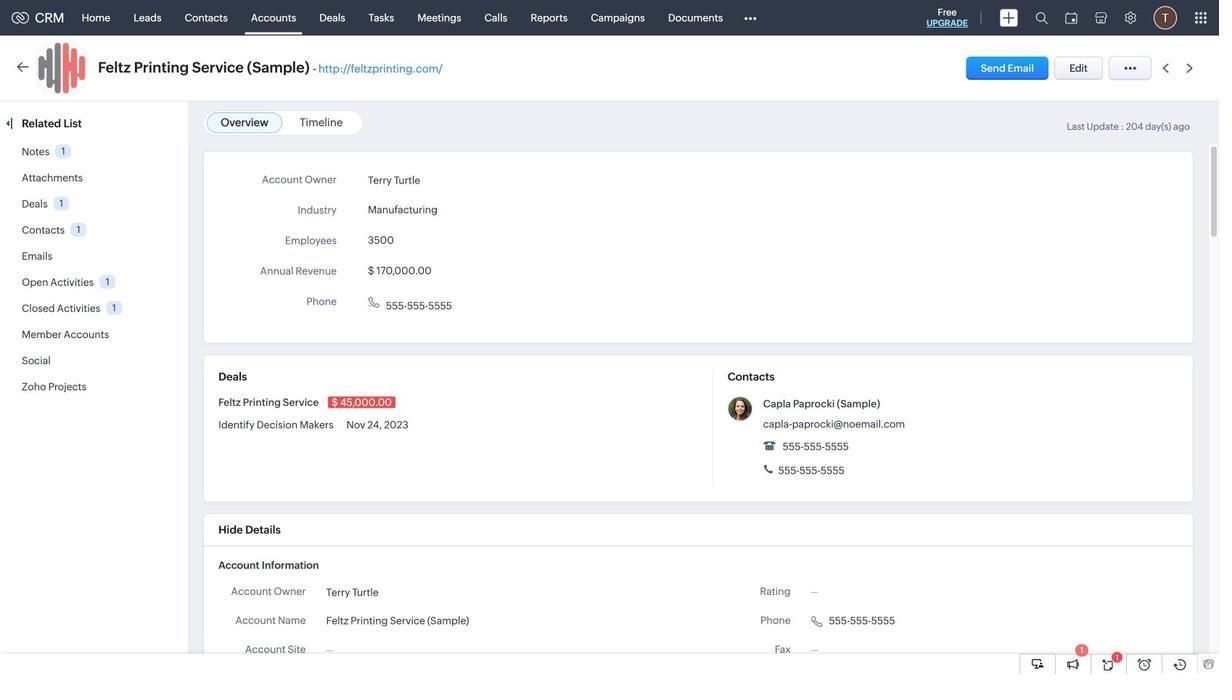 Task type: locate. For each thing, give the bounding box(es) containing it.
calendar image
[[1066, 12, 1078, 24]]

search image
[[1036, 12, 1048, 24]]

next record image
[[1187, 64, 1197, 73]]

logo image
[[12, 12, 29, 24]]



Task type: vqa. For each thing, say whether or not it's contained in the screenshot.
Signals icon
no



Task type: describe. For each thing, give the bounding box(es) containing it.
profile image
[[1154, 6, 1178, 29]]

create menu element
[[992, 0, 1027, 35]]

previous record image
[[1163, 64, 1170, 73]]

create menu image
[[1001, 9, 1019, 27]]

profile element
[[1146, 0, 1186, 35]]

search element
[[1027, 0, 1057, 36]]

Other Modules field
[[735, 6, 766, 29]]



